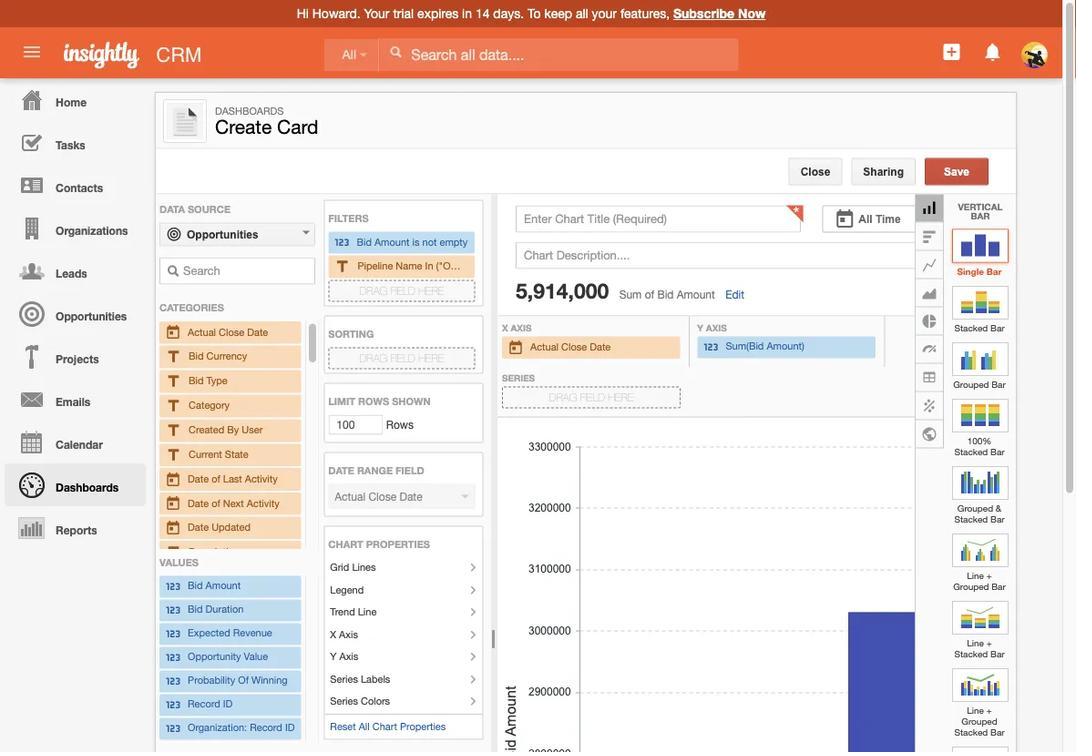 Task type: describe. For each thing, give the bounding box(es) containing it.
data source
[[160, 203, 231, 215]]

bid for bid amount is not empty
[[357, 236, 372, 248]]

stacked inside line + grouped stacked bar
[[955, 727, 988, 738]]

of for next
[[212, 497, 220, 509]]

sharing
[[864, 165, 904, 178]]

pipeline
[[358, 260, 393, 272]]

axis down trend line
[[339, 629, 358, 641]]

howard.
[[312, 6, 361, 21]]

your
[[364, 6, 390, 21]]

sum(bid
[[726, 341, 764, 353]]

amount for bid amount
[[206, 580, 241, 592]]

field inside series drag field here
[[580, 391, 605, 404]]

bid amount
[[188, 580, 241, 592]]

created
[[189, 424, 224, 436]]

grid lines
[[330, 562, 376, 574]]

0 vertical spatial rows
[[358, 396, 389, 407]]

bar inside vertical bar
[[971, 210, 990, 221]]

trial
[[393, 6, 414, 21]]

100% stacked bar
[[955, 436, 1005, 457]]

bid duration
[[188, 604, 244, 616]]

series for drag
[[502, 372, 535, 383]]

projects link
[[5, 335, 146, 378]]

notifications image
[[982, 41, 1004, 63]]

line + stacked bar
[[955, 638, 1005, 659]]

range
[[357, 465, 393, 477]]

projects
[[56, 353, 99, 366]]

activity for date of last activity
[[245, 473, 278, 485]]

dashboards create card
[[215, 105, 319, 138]]

Search text field
[[160, 258, 315, 285]]

bar inside line + grouped stacked bar
[[991, 727, 1005, 738]]

expected revenue
[[188, 628, 272, 640]]

emails
[[56, 396, 90, 408]]

here inside series drag field here
[[608, 391, 634, 404]]

single bar
[[958, 266, 1002, 277]]

navigation containing home
[[0, 78, 146, 550]]

pipeline name in ("opportunity pipeline")
[[358, 260, 542, 272]]

close button
[[789, 158, 843, 185]]

lines
[[352, 562, 376, 574]]

vertical
[[958, 201, 1003, 212]]

bar right single
[[987, 266, 1002, 277]]

source
[[188, 203, 231, 215]]

bid for bid currency
[[189, 350, 204, 362]]

line for line + grouped bar
[[967, 571, 984, 581]]

card
[[277, 116, 319, 138]]

stacked inside grouped & stacked bar
[[955, 514, 988, 525]]

sum of bid amount
[[620, 288, 715, 301]]

series for labels
[[330, 674, 358, 685]]

14
[[476, 6, 490, 21]]

by
[[227, 424, 239, 436]]

0 vertical spatial chart
[[328, 539, 363, 550]]

1 stacked from the top
[[955, 323, 988, 333]]

bid currency link
[[165, 347, 296, 366]]

categories
[[160, 302, 224, 314]]

0 vertical spatial properties
[[366, 539, 430, 550]]

line inside rows group
[[358, 607, 377, 618]]

actual for categories
[[188, 326, 216, 338]]

current state
[[189, 448, 249, 460]]

save button
[[925, 158, 989, 185]]

days.
[[493, 6, 524, 21]]

features,
[[621, 6, 670, 21]]

1 vertical spatial here
[[419, 352, 444, 365]]

values
[[160, 557, 199, 569]]

user
[[242, 424, 263, 436]]

of for bid
[[645, 288, 655, 301]]

organization: record id link
[[165, 721, 296, 739]]

actual close date link for categories
[[165, 323, 296, 342]]

data
[[160, 203, 185, 215]]

reports link
[[5, 507, 146, 550]]

series drag field here
[[502, 372, 634, 404]]

created by user link
[[165, 421, 296, 440]]

+ for line + stacked bar
[[987, 638, 992, 649]]

organizations
[[56, 224, 128, 237]]

keep
[[545, 6, 572, 21]]

created by user
[[189, 424, 263, 436]]

emails link
[[5, 378, 146, 421]]

legend
[[330, 584, 364, 596]]

close for categories
[[219, 326, 244, 338]]

probability
[[188, 675, 235, 687]]

limit
[[328, 396, 356, 407]]

line for line + grouped stacked bar
[[967, 706, 984, 716]]

empty
[[440, 236, 468, 248]]

1 horizontal spatial chart
[[373, 721, 397, 733]]

y inside rows group
[[330, 651, 337, 663]]

date inside 5,914,000 "group"
[[590, 341, 611, 353]]

description link
[[165, 543, 296, 562]]

bar inside line + stacked bar
[[991, 649, 1005, 659]]

close inside button
[[801, 165, 831, 178]]

date range field
[[328, 465, 424, 477]]

y axis inside rows group
[[330, 651, 359, 663]]

create
[[215, 116, 272, 138]]

Enter Chart Title (Required) text field
[[516, 206, 801, 233]]

axis up sum(bid
[[706, 322, 727, 333]]

home link
[[5, 78, 146, 121]]

hi howard. your trial expires in 14 days. to keep all your features, subscribe now
[[297, 6, 766, 21]]

probability of winning
[[188, 675, 288, 687]]

line + grouped stacked bar
[[955, 706, 1005, 738]]

bid type
[[189, 375, 228, 387]]

y inside 5,914,000 "group"
[[698, 322, 704, 333]]

date updated link
[[165, 519, 296, 537]]

close for x axis
[[562, 341, 587, 353]]

stacked bar
[[955, 323, 1005, 333]]

chart properties
[[328, 539, 430, 550]]

crm
[[156, 43, 202, 66]]

1 horizontal spatial id
[[285, 723, 295, 735]]

currency
[[207, 350, 247, 362]]

0 vertical spatial drag
[[360, 285, 388, 297]]

to
[[528, 6, 541, 21]]

your
[[592, 6, 617, 21]]

search image
[[167, 265, 180, 278]]

actual close date for categories
[[188, 326, 268, 338]]

reset
[[330, 721, 356, 733]]

activity for date of next activity
[[247, 497, 280, 509]]

current state link
[[165, 446, 296, 465]]

date of last activity
[[188, 473, 278, 485]]

edit
[[726, 288, 745, 301]]

bid amount is not empty link
[[334, 234, 469, 252]]

date for date of next activity
[[188, 497, 209, 509]]

y axis inside 5,914,000 "group"
[[698, 322, 730, 333]]

bid duration link
[[165, 602, 296, 620]]

contacts link
[[5, 164, 146, 207]]

now
[[738, 6, 766, 21]]

series labels
[[330, 674, 390, 685]]

trend
[[330, 607, 355, 618]]

opportunities inside navigation
[[56, 310, 127, 323]]

all for all time
[[859, 213, 873, 225]]



Task type: vqa. For each thing, say whether or not it's contained in the screenshot.
row containing Projects Dashboard
no



Task type: locate. For each thing, give the bounding box(es) containing it.
reports
[[56, 524, 97, 537]]

actual close date link up series drag field here
[[508, 339, 675, 357]]

+ down grouped & stacked bar
[[987, 571, 992, 581]]

1 vertical spatial +
[[987, 638, 992, 649]]

drag field here up shown on the bottom left of the page
[[360, 352, 444, 365]]

2 vertical spatial series
[[330, 696, 358, 708]]

bid type link
[[165, 372, 296, 391]]

of inside 5,914,000 "group"
[[645, 288, 655, 301]]

bar down 100%
[[991, 447, 1005, 457]]

leads
[[56, 267, 87, 280]]

5,914,000 group
[[498, 191, 1024, 753]]

1 horizontal spatial actual close date link
[[508, 339, 675, 357]]

0 horizontal spatial amount
[[206, 580, 241, 592]]

1 vertical spatial actual
[[531, 341, 559, 353]]

bar up grouped bar at the bottom right of page
[[991, 323, 1005, 333]]

0 horizontal spatial actual close date
[[188, 326, 268, 338]]

bar down line + stacked bar
[[991, 727, 1005, 738]]

line inside line + grouped bar
[[967, 571, 984, 581]]

x inside 5,914,000 "group"
[[502, 322, 508, 333]]

0 vertical spatial +
[[987, 571, 992, 581]]

bar up 100%
[[992, 379, 1006, 390]]

filters
[[328, 212, 369, 224]]

bid up expected
[[188, 604, 203, 616]]

axis down 5,914,000
[[511, 322, 532, 333]]

1 horizontal spatial dashboards
[[215, 105, 284, 117]]

0 vertical spatial record
[[188, 699, 220, 711]]

# number field
[[328, 415, 383, 435]]

+ inside line + grouped stacked bar
[[987, 706, 992, 716]]

3 stacked from the top
[[955, 514, 988, 525]]

grouped inside line + grouped stacked bar
[[962, 716, 998, 727]]

x axis inside rows group
[[330, 629, 358, 641]]

line down line + stacked bar
[[967, 706, 984, 716]]

close up series drag field here
[[562, 341, 587, 353]]

grid
[[330, 562, 349, 574]]

line down grouped & stacked bar
[[967, 571, 984, 581]]

2 horizontal spatial amount
[[677, 288, 715, 301]]

organizations link
[[5, 207, 146, 250]]

stacked down single
[[955, 323, 988, 333]]

bid
[[357, 236, 372, 248], [658, 288, 674, 301], [189, 350, 204, 362], [189, 375, 204, 387], [188, 580, 203, 592], [188, 604, 203, 616]]

all left time
[[859, 213, 873, 225]]

+ down line + stacked bar
[[987, 706, 992, 716]]

1 horizontal spatial y axis
[[698, 322, 730, 333]]

line inside line + grouped stacked bar
[[967, 706, 984, 716]]

bid for bid amount
[[188, 580, 203, 592]]

1 vertical spatial x
[[330, 629, 336, 641]]

0 horizontal spatial chart
[[328, 539, 363, 550]]

date down current in the left of the page
[[188, 473, 209, 485]]

+ down line + grouped bar
[[987, 638, 992, 649]]

drag
[[360, 285, 388, 297], [360, 352, 388, 365], [549, 391, 577, 404]]

2 vertical spatial all
[[359, 721, 370, 733]]

amount for bid amount is not empty
[[375, 236, 410, 248]]

amount up duration
[[206, 580, 241, 592]]

is
[[412, 236, 420, 248]]

Search all data.... text field
[[379, 38, 739, 71]]

grouped down line + stacked bar
[[962, 716, 998, 727]]

bid inside "link"
[[357, 236, 372, 248]]

1 horizontal spatial close
[[562, 341, 587, 353]]

axis up series labels
[[340, 651, 359, 663]]

navigation
[[0, 78, 146, 550]]

bid down values
[[188, 580, 203, 592]]

actual close date link for x axis
[[508, 339, 675, 357]]

0 vertical spatial x
[[502, 322, 508, 333]]

0 vertical spatial amount
[[375, 236, 410, 248]]

5 stacked from the top
[[955, 727, 988, 738]]

dashboards for dashboards
[[56, 481, 119, 494]]

1 vertical spatial opportunities link
[[5, 293, 146, 335]]

actual up series drag field here
[[531, 341, 559, 353]]

0 vertical spatial actual close date
[[188, 326, 268, 338]]

record
[[188, 699, 220, 711], [250, 723, 282, 735]]

bid left type
[[189, 375, 204, 387]]

stacked up line + grouped stacked bar
[[955, 649, 988, 659]]

series inside series drag field here
[[502, 372, 535, 383]]

0 vertical spatial opportunities
[[187, 228, 259, 241]]

activity right 'last'
[[245, 473, 278, 485]]

opportunity
[[188, 652, 241, 663]]

0 vertical spatial actual
[[188, 326, 216, 338]]

("opportunity
[[436, 260, 496, 272]]

close left sharing
[[801, 165, 831, 178]]

date
[[247, 326, 268, 338], [590, 341, 611, 353], [328, 465, 354, 477], [188, 473, 209, 485], [188, 497, 209, 509], [188, 521, 209, 533]]

white image
[[389, 46, 402, 58]]

rows
[[358, 396, 389, 407], [383, 419, 414, 432]]

0 horizontal spatial opportunities
[[56, 310, 127, 323]]

actual close date inside rows group
[[188, 326, 268, 338]]

stacked inside line + stacked bar
[[955, 649, 988, 659]]

date left range
[[328, 465, 354, 477]]

rows group
[[156, 195, 542, 753]]

next
[[223, 497, 244, 509]]

opportunities down source
[[187, 228, 259, 241]]

dashboards for dashboards create card
[[215, 105, 284, 117]]

0 vertical spatial y
[[698, 322, 704, 333]]

of left next
[[212, 497, 220, 509]]

100%
[[968, 436, 992, 446]]

dashboards
[[215, 105, 284, 117], [56, 481, 119, 494]]

1 vertical spatial of
[[212, 473, 220, 485]]

dashboards right card icon
[[215, 105, 284, 117]]

2 vertical spatial of
[[212, 497, 220, 509]]

0 horizontal spatial close
[[219, 326, 244, 338]]

0 vertical spatial drag field here
[[360, 285, 444, 297]]

y axis up series labels
[[330, 651, 359, 663]]

4 stacked from the top
[[955, 649, 988, 659]]

grouped inside line + grouped bar
[[954, 582, 989, 592]]

y axis
[[698, 322, 730, 333], [330, 651, 359, 663]]

opportunities link down leads
[[5, 293, 146, 335]]

2 horizontal spatial close
[[801, 165, 831, 178]]

expires
[[418, 6, 459, 21]]

0 horizontal spatial record
[[188, 699, 220, 711]]

0 vertical spatial opportunities link
[[160, 223, 315, 247]]

bar inside grouped & stacked bar
[[991, 514, 1005, 525]]

edit link
[[726, 288, 745, 302]]

2 vertical spatial drag
[[549, 391, 577, 404]]

probability of winning link
[[165, 673, 296, 691]]

1 vertical spatial x axis
[[330, 629, 358, 641]]

winning
[[252, 675, 288, 687]]

single
[[958, 266, 984, 277]]

0 vertical spatial id
[[223, 699, 233, 711]]

close up currency
[[219, 326, 244, 338]]

2 stacked from the top
[[955, 447, 988, 457]]

record down probability
[[188, 699, 220, 711]]

1 vertical spatial dashboards
[[56, 481, 119, 494]]

0 horizontal spatial y axis
[[330, 651, 359, 663]]

close inside 5,914,000 "group"
[[562, 341, 587, 353]]

organization:
[[188, 723, 247, 735]]

actual for x axis
[[531, 341, 559, 353]]

bar inside the 100% stacked bar
[[991, 447, 1005, 457]]

0 vertical spatial close
[[801, 165, 831, 178]]

amount
[[375, 236, 410, 248], [677, 288, 715, 301], [206, 580, 241, 592]]

bar down save button
[[971, 210, 990, 221]]

calendar link
[[5, 421, 146, 464]]

all inside rows group
[[359, 721, 370, 733]]

actual close date for x axis
[[531, 341, 611, 353]]

opportunities inside rows group
[[187, 228, 259, 241]]

save
[[944, 165, 970, 178]]

1 horizontal spatial x
[[502, 322, 508, 333]]

all for all
[[342, 48, 356, 62]]

all link
[[324, 39, 379, 71]]

1 vertical spatial drag field here
[[360, 352, 444, 365]]

bar down &
[[991, 514, 1005, 525]]

1 vertical spatial opportunities
[[56, 310, 127, 323]]

0 horizontal spatial x axis
[[330, 629, 358, 641]]

hi
[[297, 6, 309, 21]]

0 vertical spatial dashboards
[[215, 105, 284, 117]]

of for last
[[212, 473, 220, 485]]

0 horizontal spatial actual
[[188, 326, 216, 338]]

y axis up sum(bid
[[698, 322, 730, 333]]

close
[[801, 165, 831, 178], [219, 326, 244, 338], [562, 341, 587, 353]]

card image
[[167, 103, 203, 139]]

calendar
[[56, 438, 103, 451]]

2 + from the top
[[987, 638, 992, 649]]

tasks link
[[5, 121, 146, 164]]

date up description at the bottom
[[188, 521, 209, 533]]

actual close date link up currency
[[165, 323, 296, 342]]

sorting
[[328, 328, 374, 340]]

date for date range field
[[328, 465, 354, 477]]

2 horizontal spatial all
[[859, 213, 873, 225]]

+ inside line + grouped bar
[[987, 571, 992, 581]]

rows up # number field
[[358, 396, 389, 407]]

id down winning
[[285, 723, 295, 735]]

1 vertical spatial close
[[219, 326, 244, 338]]

line for line + stacked bar
[[967, 638, 984, 649]]

stacked up line + grouped bar
[[955, 514, 988, 525]]

x axis down 5,914,000
[[502, 322, 532, 333]]

value
[[244, 652, 268, 663]]

date up date updated
[[188, 497, 209, 509]]

x axis down trend
[[330, 629, 358, 641]]

x down pipeline")
[[502, 322, 508, 333]]

1 vertical spatial amount
[[677, 288, 715, 301]]

line inside line + stacked bar
[[967, 638, 984, 649]]

not
[[423, 236, 437, 248]]

0 vertical spatial x axis
[[502, 322, 532, 333]]

actual close date up series drag field here
[[531, 341, 611, 353]]

1 horizontal spatial x axis
[[502, 322, 532, 333]]

chart down colors
[[373, 721, 397, 733]]

tasks
[[56, 139, 85, 151]]

opportunity value
[[188, 652, 268, 663]]

1 vertical spatial series
[[330, 674, 358, 685]]

sum(bid amount) link
[[703, 339, 870, 357]]

grouped up line + stacked bar
[[954, 582, 989, 592]]

x
[[502, 322, 508, 333], [330, 629, 336, 641]]

date of next activity link
[[165, 494, 296, 513]]

3 + from the top
[[987, 706, 992, 716]]

&
[[996, 503, 1002, 514]]

+ for line + grouped bar
[[987, 571, 992, 581]]

x inside rows group
[[330, 629, 336, 641]]

organization: record id
[[188, 723, 295, 735]]

id down probability of winning link
[[223, 699, 233, 711]]

2 vertical spatial here
[[608, 391, 634, 404]]

1 horizontal spatial opportunities
[[187, 228, 259, 241]]

bid for bid duration
[[188, 604, 203, 616]]

1 vertical spatial properties
[[400, 721, 446, 733]]

actual close date inside 5,914,000 "group"
[[531, 341, 611, 353]]

subscribe
[[674, 6, 735, 21]]

record id link
[[165, 697, 296, 715]]

line down line + grouped bar
[[967, 638, 984, 649]]

name
[[396, 260, 423, 272]]

in
[[425, 260, 433, 272]]

drag inside series drag field here
[[549, 391, 577, 404]]

grouped bar
[[954, 379, 1006, 390]]

amount inside "link"
[[375, 236, 410, 248]]

bid up bid type
[[189, 350, 204, 362]]

record inside "record id" link
[[188, 699, 220, 711]]

actual inside 5,914,000 "group"
[[531, 341, 559, 353]]

0 horizontal spatial dashboards
[[56, 481, 119, 494]]

1 horizontal spatial amount
[[375, 236, 410, 248]]

opportunities link
[[160, 223, 315, 247], [5, 293, 146, 335]]

in
[[462, 6, 472, 21]]

bid right sum
[[658, 288, 674, 301]]

0 vertical spatial series
[[502, 372, 535, 383]]

date for date of last activity
[[188, 473, 209, 485]]

record inside organization: record id link
[[250, 723, 282, 735]]

stacked down line + stacked bar
[[955, 727, 988, 738]]

0 vertical spatial y axis
[[698, 322, 730, 333]]

grouped & stacked bar
[[955, 503, 1005, 525]]

date up series drag field here
[[590, 341, 611, 353]]

0 horizontal spatial actual close date link
[[165, 323, 296, 342]]

dashboards inside dashboards create card
[[215, 105, 284, 117]]

1 horizontal spatial opportunities link
[[160, 223, 315, 247]]

line right trend
[[358, 607, 377, 618]]

category
[[189, 399, 230, 411]]

all inside "link"
[[859, 213, 873, 225]]

time
[[876, 213, 901, 225]]

record id
[[188, 699, 233, 711]]

1 vertical spatial all
[[859, 213, 873, 225]]

colors
[[361, 696, 390, 708]]

2 vertical spatial +
[[987, 706, 992, 716]]

chart up grid
[[328, 539, 363, 550]]

opportunities link up 'search' text field
[[160, 223, 315, 247]]

1 vertical spatial id
[[285, 723, 295, 735]]

Chart Description.... text field
[[516, 242, 962, 269]]

0 vertical spatial all
[[342, 48, 356, 62]]

amount left edit
[[677, 288, 715, 301]]

1 horizontal spatial actual close date
[[531, 341, 611, 353]]

bar up line + grouped stacked bar
[[991, 649, 1005, 659]]

expected
[[188, 628, 230, 640]]

1 vertical spatial record
[[250, 723, 282, 735]]

activity right next
[[247, 497, 280, 509]]

grouped inside grouped & stacked bar
[[958, 503, 994, 514]]

1 + from the top
[[987, 571, 992, 581]]

current
[[189, 448, 222, 460]]

grouped down stacked bar
[[954, 379, 989, 390]]

0 vertical spatial activity
[[245, 473, 278, 485]]

rows down shown on the bottom left of the page
[[383, 419, 414, 432]]

1 vertical spatial rows
[[383, 419, 414, 432]]

bar up line + stacked bar
[[992, 582, 1006, 592]]

limit rows shown
[[328, 396, 431, 407]]

category link
[[165, 396, 296, 416]]

1 vertical spatial y axis
[[330, 651, 359, 663]]

drag field here down the "name"
[[360, 285, 444, 297]]

date up bid currency link
[[247, 326, 268, 338]]

date for date updated
[[188, 521, 209, 533]]

1 vertical spatial actual close date
[[531, 341, 611, 353]]

bid up pipeline
[[357, 236, 372, 248]]

y down sum of bid amount
[[698, 322, 704, 333]]

bid for bid type
[[189, 375, 204, 387]]

state
[[225, 448, 249, 460]]

amount inside 5,914,000 "group"
[[677, 288, 715, 301]]

0 horizontal spatial x
[[330, 629, 336, 641]]

dashboards up reports link
[[56, 481, 119, 494]]

0 vertical spatial here
[[419, 285, 444, 297]]

updated
[[212, 521, 251, 533]]

of right sum
[[645, 288, 655, 301]]

2 vertical spatial amount
[[206, 580, 241, 592]]

sharing link
[[852, 158, 916, 185]]

y up series labels
[[330, 651, 337, 663]]

stacked down 100%
[[955, 447, 988, 457]]

trend line
[[330, 607, 377, 618]]

record down "record id" link
[[250, 723, 282, 735]]

reset all chart properties link
[[330, 721, 446, 733]]

0 horizontal spatial all
[[342, 48, 356, 62]]

x down trend
[[330, 629, 336, 641]]

all right reset
[[359, 721, 370, 733]]

1 horizontal spatial y
[[698, 322, 704, 333]]

of left 'last'
[[212, 473, 220, 485]]

2 drag field here from the top
[[360, 352, 444, 365]]

0 horizontal spatial id
[[223, 699, 233, 711]]

drag field here
[[360, 285, 444, 297], [360, 352, 444, 365]]

opportunities up projects link
[[56, 310, 127, 323]]

amount left is
[[375, 236, 410, 248]]

actual inside rows group
[[188, 326, 216, 338]]

2 vertical spatial close
[[562, 341, 587, 353]]

bid inside 5,914,000 "group"
[[658, 288, 674, 301]]

actual down the categories
[[188, 326, 216, 338]]

subscribe now link
[[674, 6, 766, 21]]

grouped left &
[[958, 503, 994, 514]]

revenue
[[233, 628, 272, 640]]

reset all chart properties
[[330, 721, 446, 733]]

1 horizontal spatial record
[[250, 723, 282, 735]]

chart
[[328, 539, 363, 550], [373, 721, 397, 733]]

all down 'howard.' in the top left of the page
[[342, 48, 356, 62]]

1 vertical spatial drag
[[360, 352, 388, 365]]

+ inside line + stacked bar
[[987, 638, 992, 649]]

stacked inside the 100% stacked bar
[[955, 447, 988, 457]]

bid currency
[[189, 350, 247, 362]]

bar inside line + grouped bar
[[992, 582, 1006, 592]]

0 horizontal spatial opportunities link
[[5, 293, 146, 335]]

0 horizontal spatial y
[[330, 651, 337, 663]]

1 vertical spatial y
[[330, 651, 337, 663]]

x axis inside 5,914,000 "group"
[[502, 322, 532, 333]]

1 drag field here from the top
[[360, 285, 444, 297]]

1 vertical spatial chart
[[373, 721, 397, 733]]

opportunity value link
[[165, 649, 296, 668]]

0 vertical spatial of
[[645, 288, 655, 301]]

+ for line + grouped stacked bar
[[987, 706, 992, 716]]

1 horizontal spatial all
[[359, 721, 370, 733]]

id
[[223, 699, 233, 711], [285, 723, 295, 735]]

actual close date up currency
[[188, 326, 268, 338]]

close inside rows group
[[219, 326, 244, 338]]

1 vertical spatial activity
[[247, 497, 280, 509]]

actual close date
[[188, 326, 268, 338], [531, 341, 611, 353]]

1 horizontal spatial actual
[[531, 341, 559, 353]]

all time link
[[823, 206, 962, 233]]

series for colors
[[330, 696, 358, 708]]



